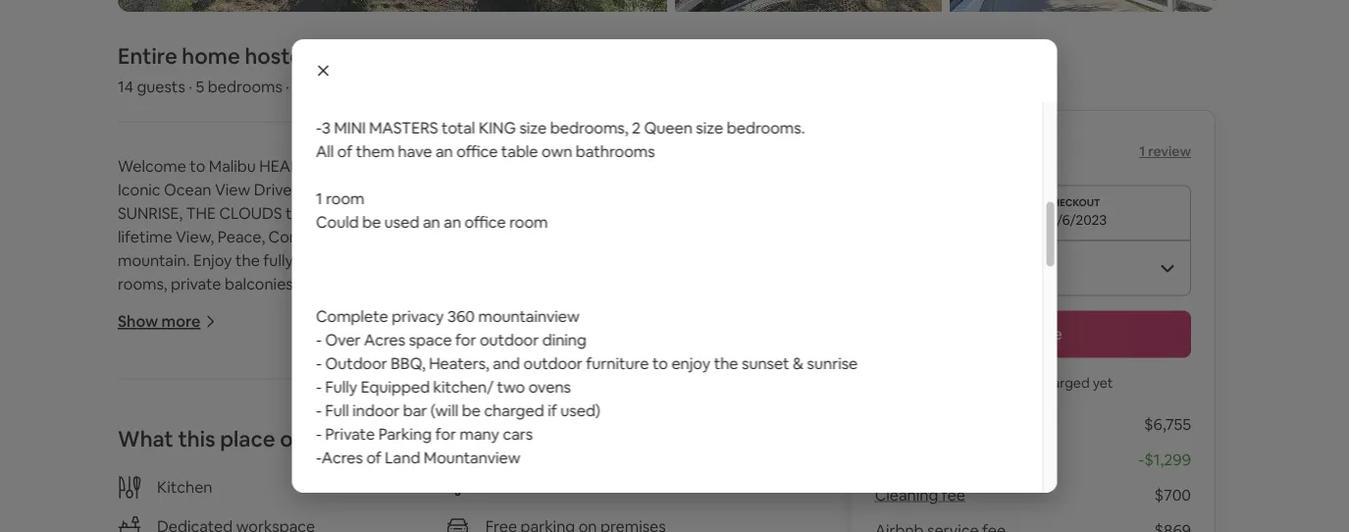Task type: locate. For each thing, give the bounding box(es) containing it.
view up clouds
[[215, 179, 251, 199]]

10
[[293, 76, 309, 96]]

best
[[360, 415, 392, 435]]

view,
[[176, 226, 214, 246]]

0 vertical spatial master
[[395, 415, 445, 435]]

to up ocean
[[190, 156, 205, 176]]

and
[[444, 226, 471, 246], [499, 368, 526, 388]]

with
[[357, 226, 388, 246], [479, 250, 510, 270], [492, 273, 523, 294], [257, 485, 288, 506]]

1 vertical spatial be
[[1018, 374, 1035, 391]]

0 horizontal spatial be
[[376, 273, 395, 294]]

1 down beautiful
[[123, 485, 130, 506]]

place
[[220, 425, 275, 453]]

-1 master bedroom with its own private office space/balcony/fireplace/secluded/mountain view  balcony: master bedroom located o
[[118, 485, 758, 532]]

0 vertical spatial villa
[[527, 273, 556, 294]]

1 horizontal spatial master
[[395, 415, 445, 435]]

1 horizontal spatial and
[[499, 368, 526, 388]]

2 vertical spatial malibu
[[317, 368, 364, 388]]

villa left the being
[[527, 273, 556, 294]]

· left 10 on the top left of page
[[286, 76, 290, 96]]

- for 1
[[118, 485, 123, 506]]

1 vertical spatial bedroom
[[608, 509, 675, 529]]

fully down nature on the top left of the page
[[372, 250, 402, 270]]

entire
[[118, 42, 177, 70]]

1 horizontal spatial ·
[[286, 76, 290, 96]]

2 · from the left
[[286, 76, 290, 96]]

fully up balconies.
[[263, 250, 293, 270]]

villa
[[527, 273, 556, 294], [118, 391, 147, 411]]

0 horizontal spatial private
[[170, 368, 220, 388]]

pch up ocean-
[[455, 156, 487, 176]]

view
[[215, 179, 251, 199], [449, 509, 484, 529]]

lifetime down 'mountain'
[[491, 203, 546, 223]]

bedroom left located
[[608, 509, 675, 529]]

view left balcony:
[[449, 509, 484, 529]]

1 vertical spatial you
[[953, 374, 977, 391]]

in inside gated, private castle in the malibu mountains. gated and long driveway, acres of land, villa 6800 sq ft. dream castle, the chefs kitchen, best master bedroom. beautiful green backyard
[[273, 368, 286, 388]]

-
[[1139, 450, 1145, 470], [118, 485, 123, 506]]

2 horizontal spatial master
[[554, 509, 604, 529]]

0 horizontal spatial 1
[[123, 485, 130, 506]]

villa up the dream
[[118, 391, 147, 411]]

1 vertical spatial view
[[449, 509, 484, 529]]

the
[[427, 156, 451, 176], [299, 179, 324, 199], [727, 203, 751, 223], [571, 226, 595, 246], [236, 250, 260, 270], [513, 250, 538, 270], [289, 368, 313, 388], [223, 415, 248, 435]]

iconic
[[118, 179, 161, 199]]

0 vertical spatial of
[[408, 156, 424, 176]]

0 vertical spatial in
[[463, 203, 476, 223]]

1 vertical spatial malibu
[[660, 226, 707, 246]]

1 vertical spatial private
[[346, 485, 396, 506]]

0 horizontal spatial and
[[444, 226, 471, 246]]

master
[[395, 415, 445, 435], [133, 485, 183, 506], [554, 509, 604, 529]]

charged
[[1038, 374, 1090, 391]]

1 vertical spatial villa
[[118, 391, 147, 411]]

0 horizontal spatial malibu
[[209, 156, 256, 176]]

1 vertical spatial -
[[118, 485, 123, 506]]

0 vertical spatial view
[[215, 179, 251, 199]]

private right own
[[346, 485, 396, 506]]

of up outside in the left of the page
[[641, 226, 656, 246]]

11/6/2023 button
[[875, 185, 1192, 240]]

11/6/2023
[[1046, 211, 1108, 228]]

1 horizontal spatial fully
[[372, 250, 402, 270]]

master right best
[[395, 415, 445, 435]]

must
[[331, 273, 373, 294]]

kitchen
[[157, 477, 213, 497]]

backyard
[[256, 438, 337, 458]]

fully
[[263, 250, 293, 270], [372, 250, 402, 270]]

0 horizontal spatial of
[[408, 156, 424, 176]]

of inside gated, private castle in the malibu mountains. gated and long driveway, acres of land, villa 6800 sq ft. dream castle, the chefs kitchen, best master bedroom. beautiful green backyard
[[685, 368, 700, 388]]

0 vertical spatial and
[[444, 226, 471, 246]]

0 vertical spatial bedroom
[[186, 485, 253, 506]]

bedroom down green
[[186, 485, 253, 506]]

malibu up kitchen,
[[317, 368, 364, 388]]

0 horizontal spatial -
[[118, 485, 123, 506]]

be
[[376, 273, 395, 294], [1018, 374, 1035, 391]]

pch down private
[[210, 297, 242, 317]]

2 vertical spatial in
[[273, 368, 286, 388]]

to right up at the bottom of page
[[191, 297, 207, 317]]

by lillian
[[321, 42, 407, 70]]

lifetime down sunrise,
[[118, 226, 172, 246]]

- down $6,755
[[1139, 450, 1145, 470]]

·
[[189, 76, 192, 96], [286, 76, 290, 96]]

1 · from the left
[[189, 76, 192, 96]]

1 vertical spatial and
[[499, 368, 526, 388]]

0 vertical spatial malibu
[[209, 156, 256, 176]]

driveway,
[[569, 368, 637, 388]]

2 horizontal spatial malibu
[[660, 226, 707, 246]]

0 vertical spatial 1
[[1140, 142, 1146, 160]]

guests
[[137, 76, 185, 96]]

0 vertical spatial be
[[376, 273, 395, 294]]

in right castle
[[273, 368, 286, 388]]

dream
[[118, 415, 167, 435]]

clouds
[[219, 203, 282, 223]]

1 vertical spatial master
[[133, 485, 183, 506]]

beds
[[313, 76, 349, 96]]

and inside the "welcome to malibu heart-soul on top of the pch mountains. the famous 007 iconic ocean view drive, the most infinity ocean-mountain view.sunset and sunrise, the clouds that you can touch once in a lifetime opportunity. experience the lifetime view, peace, connection with nature and wilderness in the heart of malibu mountain. enjoy the fully furnished, fully equipped with the amenities, outside bbq, rooms, private balconies. you must be comfortable with villa being remote. 15mins up to pch"
[[444, 226, 471, 246]]

2 horizontal spatial in
[[555, 226, 567, 246]]

0 horizontal spatial ·
[[189, 76, 192, 96]]

1 horizontal spatial view
[[449, 509, 484, 529]]

in up amenities,
[[555, 226, 567, 246]]

ft.
[[214, 391, 232, 411]]

and left 'long'
[[499, 368, 526, 388]]

yet
[[1093, 374, 1114, 391]]

0 horizontal spatial you
[[300, 273, 327, 294]]

in
[[463, 203, 476, 223], [555, 226, 567, 246], [273, 368, 286, 388]]

malibu up drive,
[[209, 156, 256, 176]]

- inside -1 master bedroom with its own private office space/balcony/fireplace/secluded/mountain view  balcony: master bedroom located o
[[118, 485, 123, 506]]

this
[[178, 425, 216, 453]]

2 fully from the left
[[372, 250, 402, 270]]

sunrise,
[[118, 203, 183, 223]]

what this place offers
[[118, 425, 340, 453]]

bbq,
[[676, 250, 711, 270]]

with inside -1 master bedroom with its own private office space/balcony/fireplace/secluded/mountain view  balcony: master bedroom located o
[[257, 485, 288, 506]]

mountains.
[[490, 156, 584, 176]]

private inside -1 master bedroom with its own private office space/balcony/fireplace/secluded/mountain view  balcony: master bedroom located o
[[346, 485, 396, 506]]

1 horizontal spatial private
[[346, 485, 396, 506]]

experience
[[642, 203, 723, 223]]

0 horizontal spatial master
[[133, 485, 183, 506]]

the
[[588, 156, 615, 176]]

and
[[668, 179, 702, 199]]

cleaning fee
[[875, 485, 966, 505]]

· left 5
[[189, 76, 192, 96]]

0 horizontal spatial lifetime
[[118, 226, 172, 246]]

you
[[300, 273, 327, 294], [953, 374, 977, 391]]

review
[[1149, 142, 1192, 160]]

you left won't at the right bottom of the page
[[953, 374, 977, 391]]

on
[[358, 156, 376, 176]]

malibu villa-360view/6bdr/5bth image 5 image
[[950, 0, 1217, 12]]

the up amenities,
[[571, 226, 595, 246]]

2 vertical spatial master
[[554, 509, 604, 529]]

-$1,299
[[1139, 450, 1192, 470]]

in left a
[[463, 203, 476, 223]]

of right 'top'
[[408, 156, 424, 176]]

- down beautiful
[[118, 485, 123, 506]]

mountain
[[480, 179, 562, 199]]

1 left review
[[1140, 142, 1146, 160]]

1 horizontal spatial -
[[1139, 450, 1145, 470]]

5
[[196, 76, 205, 96]]

2 vertical spatial of
[[685, 368, 700, 388]]

1 vertical spatial of
[[641, 226, 656, 246]]

0 vertical spatial -
[[1139, 450, 1145, 470]]

opportunity.
[[549, 203, 639, 223]]

show more
[[118, 311, 201, 331]]

$6,755
[[1145, 414, 1192, 434]]

once
[[424, 203, 460, 223]]

1 vertical spatial lifetime
[[118, 226, 172, 246]]

1 vertical spatial 1
[[123, 485, 130, 506]]

acres
[[640, 368, 682, 388]]

1 vertical spatial in
[[555, 226, 567, 246]]

0 vertical spatial to
[[190, 156, 205, 176]]

master right balcony:
[[554, 509, 604, 529]]

hosted
[[245, 42, 316, 70]]

be right must
[[376, 273, 395, 294]]

1 inside -1 master bedroom with its own private office space/balcony/fireplace/secluded/mountain view  balcony: master bedroom located o
[[123, 485, 130, 506]]

rooms,
[[118, 273, 167, 294]]

enjoy
[[193, 250, 232, 270]]

0 horizontal spatial view
[[215, 179, 251, 199]]

0 vertical spatial you
[[300, 273, 327, 294]]

1 horizontal spatial in
[[463, 203, 476, 223]]

0 vertical spatial private
[[170, 368, 220, 388]]

0 horizontal spatial in
[[273, 368, 286, 388]]

0 vertical spatial lifetime
[[491, 203, 546, 223]]

infinity
[[367, 179, 416, 199]]

ocean
[[164, 179, 212, 199]]

peace,
[[218, 226, 265, 246]]

1 horizontal spatial malibu
[[317, 368, 364, 388]]

0 vertical spatial pch
[[455, 156, 487, 176]]

1 horizontal spatial be
[[1018, 374, 1035, 391]]

1 fully from the left
[[263, 250, 293, 270]]

and down once
[[444, 226, 471, 246]]

lifetime
[[491, 203, 546, 223], [118, 226, 172, 246]]

balconies.
[[225, 273, 297, 294]]

1 horizontal spatial bedroom
[[608, 509, 675, 529]]

the up that
[[299, 179, 324, 199]]

furnished,
[[297, 250, 369, 270]]

be right won't at the right bottom of the page
[[1018, 374, 1035, 391]]

0 horizontal spatial villa
[[118, 391, 147, 411]]

master down beautiful
[[133, 485, 183, 506]]

malibu
[[209, 156, 256, 176], [660, 226, 707, 246], [317, 368, 364, 388]]

2 horizontal spatial of
[[685, 368, 700, 388]]

private up sq
[[170, 368, 220, 388]]

can
[[349, 203, 375, 223]]

of left land,
[[685, 368, 700, 388]]

malibu down experience
[[660, 226, 707, 246]]

0 horizontal spatial pch
[[210, 297, 242, 317]]

the up kitchen,
[[289, 368, 313, 388]]

0 horizontal spatial fully
[[263, 250, 293, 270]]

kitchen,
[[297, 415, 356, 435]]

a
[[479, 203, 488, 223]]

1 horizontal spatial villa
[[527, 273, 556, 294]]

you down furnished,
[[300, 273, 327, 294]]

nature
[[392, 226, 441, 246]]



Task type: vqa. For each thing, say whether or not it's contained in the screenshot.
LIFETIME
yes



Task type: describe. For each thing, give the bounding box(es) containing it.
the up green
[[223, 415, 248, 435]]

top
[[380, 156, 405, 176]]

you won't be charged yet
[[953, 374, 1114, 391]]

1 horizontal spatial you
[[953, 374, 977, 391]]

welcome to malibu heart-soul on top of the pch mountains. the famous 007 iconic ocean view drive, the most infinity ocean-mountain view.sunset and sunrise, the clouds that you can touch once in a lifetime opportunity. experience the lifetime view, peace, connection with nature and wilderness in the heart of malibu mountain. enjoy the fully furnished, fully equipped with the amenities, outside bbq, rooms, private balconies. you must be comfortable with villa being remote. 15mins up to pch
[[118, 156, 754, 317]]

gated,
[[118, 368, 167, 388]]

$1,299
[[1145, 450, 1192, 470]]

bedroom.
[[449, 415, 519, 435]]

gated
[[450, 368, 496, 388]]

1 horizontal spatial 1
[[1140, 142, 1146, 160]]

located
[[678, 509, 733, 529]]

private
[[171, 273, 221, 294]]

castle
[[224, 368, 270, 388]]

fee
[[942, 485, 966, 505]]

villa inside the "welcome to malibu heart-soul on top of the pch mountains. the famous 007 iconic ocean view drive, the most infinity ocean-mountain view.sunset and sunrise, the clouds that you can touch once in a lifetime opportunity. experience the lifetime view, peace, connection with nature and wilderness in the heart of malibu mountain. enjoy the fully furnished, fully equipped with the amenities, outside bbq, rooms, private balconies. you must be comfortable with villa being remote. 15mins up to pch"
[[527, 273, 556, 294]]

entire home hosted by lillian 14 guests · 5 bedrooms · 10 beds
[[118, 42, 407, 96]]

welcome
[[118, 156, 186, 176]]

famous
[[619, 156, 683, 176]]

mountain.
[[118, 250, 190, 270]]

comfortable
[[398, 273, 489, 294]]

heart
[[599, 226, 638, 246]]

beautiful
[[118, 438, 199, 458]]

night
[[1008, 140, 1046, 161]]

long
[[530, 368, 566, 388]]

show more button
[[118, 311, 216, 331]]

more
[[162, 311, 201, 331]]

about this space dialog
[[292, 39, 1058, 493]]

the down wilderness at top left
[[513, 250, 538, 270]]

master inside gated, private castle in the malibu mountains. gated and long driveway, acres of land, villa 6800 sq ft. dream castle, the chefs kitchen, best master bedroom. beautiful green backyard
[[395, 415, 445, 435]]

view.sunset
[[565, 179, 664, 199]]

1 vertical spatial pch
[[210, 297, 242, 317]]

own
[[312, 485, 343, 506]]

view inside -1 master bedroom with its own private office space/balcony/fireplace/secluded/mountain view  balcony: master bedroom located o
[[449, 509, 484, 529]]

its
[[292, 485, 309, 506]]

you inside the "welcome to malibu heart-soul on top of the pch mountains. the famous 007 iconic ocean view drive, the most infinity ocean-mountain view.sunset and sunrise, the clouds that you can touch once in a lifetime opportunity. experience the lifetime view, peace, connection with nature and wilderness in the heart of malibu mountain. enjoy the fully furnished, fully equipped with the amenities, outside bbq, rooms, private balconies. you must be comfortable with villa being remote. 15mins up to pch"
[[300, 273, 327, 294]]

the down peace,
[[236, 250, 260, 270]]

balcony:
[[491, 509, 551, 529]]

being
[[560, 273, 601, 294]]

equipped
[[405, 250, 475, 270]]

sq
[[192, 391, 210, 411]]

heart-
[[259, 156, 314, 176]]

chefs
[[251, 415, 294, 435]]

wilderness
[[475, 226, 551, 246]]

007
[[686, 156, 713, 176]]

home
[[182, 42, 240, 70]]

1 horizontal spatial lifetime
[[491, 203, 546, 223]]

show
[[118, 311, 158, 331]]

wifi
[[486, 477, 514, 497]]

up
[[169, 297, 188, 317]]

ocean-
[[419, 179, 480, 199]]

1 review button
[[1140, 142, 1192, 160]]

malibu villa-360view/6bdr/5bth image 1 image
[[118, 0, 668, 12]]

cleaning
[[875, 485, 939, 505]]

view inside the "welcome to malibu heart-soul on top of the pch mountains. the famous 007 iconic ocean view drive, the most infinity ocean-mountain view.sunset and sunrise, the clouds that you can touch once in a lifetime opportunity. experience the lifetime view, peace, connection with nature and wilderness in the heart of malibu mountain. enjoy the fully furnished, fully equipped with the amenities, outside bbq, rooms, private balconies. you must be comfortable with villa being remote. 15mins up to pch"
[[215, 179, 251, 199]]

connection
[[269, 226, 353, 246]]

space/balcony/fireplace/secluded/mountain
[[118, 509, 445, 529]]

reserve button
[[875, 311, 1192, 358]]

private inside gated, private castle in the malibu mountains. gated and long driveway, acres of land, villa 6800 sq ft. dream castle, the chefs kitchen, best master bedroom. beautiful green backyard
[[170, 368, 220, 388]]

you
[[319, 203, 346, 223]]

office
[[400, 485, 444, 506]]

$700
[[1155, 485, 1192, 505]]

cleaning fee button
[[875, 485, 966, 505]]

mountains.
[[367, 368, 447, 388]]

land,
[[704, 368, 743, 388]]

most
[[327, 179, 363, 199]]

villa inside gated, private castle in the malibu mountains. gated and long driveway, acres of land, villa 6800 sq ft. dream castle, the chefs kitchen, best master bedroom. beautiful green backyard
[[118, 391, 147, 411]]

green
[[202, 438, 253, 458]]

6800
[[151, 391, 188, 411]]

malibu inside gated, private castle in the malibu mountains. gated and long driveway, acres of land, villa 6800 sq ft. dream castle, the chefs kitchen, best master bedroom. beautiful green backyard
[[317, 368, 364, 388]]

the
[[186, 203, 216, 223]]

that
[[286, 203, 316, 223]]

remote.
[[604, 273, 665, 294]]

0 horizontal spatial bedroom
[[186, 485, 253, 506]]

malibu villa-360view/6bdr/5bth image 3 image
[[675, 0, 942, 12]]

1 vertical spatial to
[[191, 297, 207, 317]]

and inside gated, private castle in the malibu mountains. gated and long driveway, acres of land, villa 6800 sq ft. dream castle, the chefs kitchen, best master bedroom. beautiful green backyard
[[499, 368, 526, 388]]

the right experience
[[727, 203, 751, 223]]

outside
[[618, 250, 673, 270]]

reserve
[[1004, 324, 1063, 344]]

what
[[118, 425, 174, 453]]

bedrooms
[[208, 76, 283, 96]]

offers
[[280, 425, 340, 453]]

be inside the "welcome to malibu heart-soul on top of the pch mountains. the famous 007 iconic ocean view drive, the most infinity ocean-mountain view.sunset and sunrise, the clouds that you can touch once in a lifetime opportunity. experience the lifetime view, peace, connection with nature and wilderness in the heart of malibu mountain. enjoy the fully furnished, fully equipped with the amenities, outside bbq, rooms, private balconies. you must be comfortable with villa being remote. 15mins up to pch"
[[376, 273, 395, 294]]

- for $1,299
[[1139, 450, 1145, 470]]

won't
[[980, 374, 1015, 391]]

15mins
[[118, 297, 166, 317]]

soul
[[314, 156, 354, 176]]

1 review
[[1140, 142, 1192, 160]]

1 horizontal spatial pch
[[455, 156, 487, 176]]

the up ocean-
[[427, 156, 451, 176]]

1 horizontal spatial of
[[641, 226, 656, 246]]

gated, private castle in the malibu mountains. gated and long driveway, acres of land, villa 6800 sq ft. dream castle, the chefs kitchen, best master bedroom. beautiful green backyard
[[118, 368, 746, 458]]

amenities,
[[541, 250, 615, 270]]



